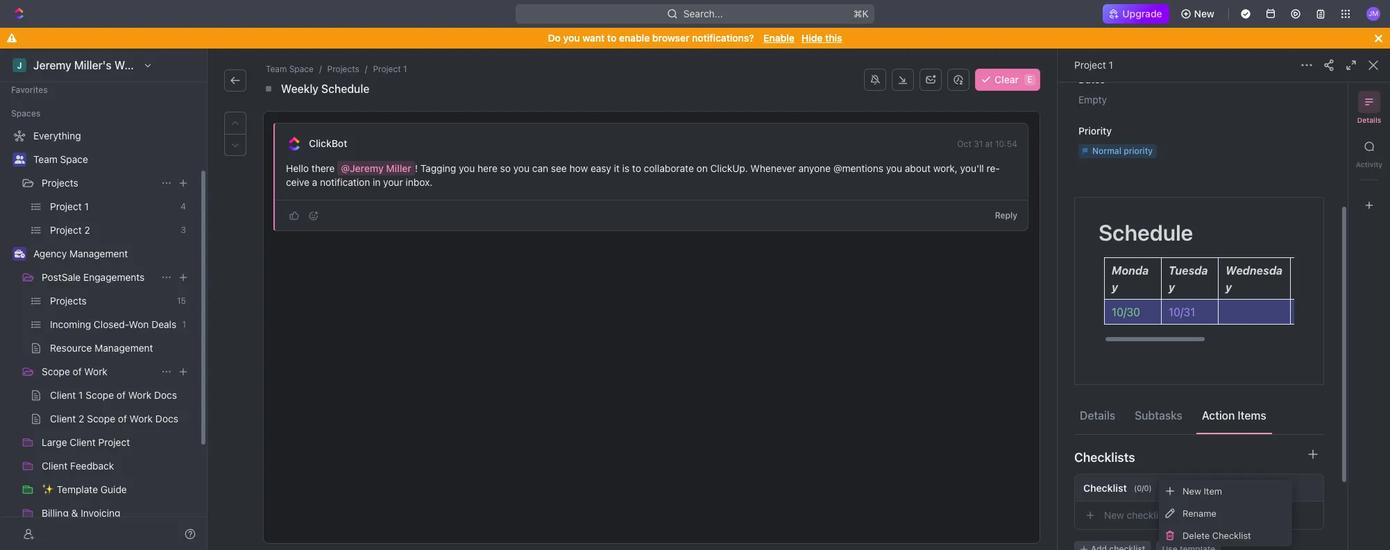 Task type: vqa. For each thing, say whether or not it's contained in the screenshot.
BOARD "link"
no



Task type: describe. For each thing, give the bounding box(es) containing it.
checklists
[[1074, 450, 1135, 465]]

notification
[[320, 176, 370, 188]]

1 horizontal spatial project
[[1074, 59, 1106, 71]]

hide
[[802, 32, 823, 44]]

tagging
[[421, 162, 456, 174]]

checklist
[[1127, 509, 1167, 521]]

browser
[[652, 32, 690, 44]]

item
[[1169, 509, 1189, 521]]

upgrade
[[1123, 8, 1162, 19]]

a
[[312, 176, 317, 188]]

clickbot
[[309, 137, 347, 149]]

action
[[1202, 409, 1235, 422]]

item
[[1204, 486, 1222, 497]]

1 vertical spatial projects link
[[42, 172, 155, 194]]

postsale
[[42, 271, 81, 283]]

agency
[[33, 248, 67, 260]]

space for team space
[[60, 153, 88, 165]]

e
[[1028, 74, 1033, 85]]

you right the so
[[513, 162, 530, 174]]

inbox.
[[406, 176, 433, 188]]

in
[[373, 176, 381, 188]]

notifications?
[[692, 32, 754, 44]]

agency management
[[33, 248, 128, 260]]

your
[[383, 176, 403, 188]]

see
[[551, 162, 567, 174]]

work
[[84, 366, 108, 378]]

0 horizontal spatial project 1 link
[[370, 62, 410, 76]]

0 horizontal spatial 1
[[403, 64, 407, 74]]

collaborate
[[644, 162, 694, 174]]

oct 31 at 10:54
[[957, 139, 1018, 149]]

checklist (0/0)
[[1083, 482, 1152, 494]]

weekly
[[281, 83, 319, 95]]

subtasks
[[1135, 409, 1183, 422]]

new for new item
[[1183, 486, 1201, 497]]

0 horizontal spatial schedule
[[321, 83, 369, 95]]

business time image
[[14, 250, 25, 258]]

y for tuesda y
[[1169, 281, 1175, 294]]

here
[[478, 162, 498, 174]]

easy
[[591, 162, 611, 174]]

new button
[[1175, 3, 1223, 25]]

this
[[825, 32, 842, 44]]

enable
[[619, 32, 650, 44]]

monda y
[[1112, 264, 1149, 294]]

about
[[905, 162, 931, 174]]

0 vertical spatial checklist
[[1083, 482, 1127, 494]]

you right do
[[563, 32, 580, 44]]

scope
[[42, 366, 70, 378]]

new checklist item
[[1104, 509, 1189, 521]]

upgrade link
[[1103, 4, 1169, 24]]

1 horizontal spatial team space link
[[263, 62, 316, 76]]

search...
[[684, 8, 723, 19]]

user group image
[[14, 155, 25, 164]]

postsale engagements link
[[42, 267, 155, 289]]

projects inside tree
[[42, 177, 78, 189]]

ceive
[[286, 162, 1000, 188]]

clickbot button
[[308, 137, 348, 150]]

how
[[570, 162, 588, 174]]

team for team space / projects / project 1
[[266, 64, 287, 74]]

team space / projects / project 1
[[266, 64, 407, 74]]

work,
[[933, 162, 958, 174]]

you left about on the top of page
[[886, 162, 902, 174]]

⌘k
[[854, 8, 869, 19]]

monda
[[1112, 264, 1149, 277]]

weekly schedule
[[281, 83, 369, 95]]

1 horizontal spatial project 1 link
[[1074, 59, 1113, 71]]

to inside '! tagging you here so you can see how easy it is to collaborate on clickup. whenever anyone @mentions you about work, you'll re ceive a notification in your inbox.'
[[632, 162, 641, 174]]

y for wednesda y
[[1226, 281, 1232, 294]]

enable
[[764, 32, 795, 44]]

project 1
[[1074, 59, 1113, 71]]

scope of work link
[[42, 361, 155, 383]]

scope of work
[[42, 366, 108, 378]]

new item
[[1183, 486, 1222, 497]]

10:54
[[995, 139, 1018, 149]]

favorites button
[[6, 82, 53, 99]]

favorites
[[11, 85, 48, 95]]

do
[[548, 32, 561, 44]]

postsale engagements
[[42, 271, 145, 283]]

! tagging you here so you can see how easy it is to collaborate on clickup. whenever anyone @mentions you about work, you'll re ceive a notification in your inbox.
[[286, 162, 1000, 188]]

10/31
[[1169, 306, 1195, 319]]

anyone
[[799, 162, 831, 174]]

31
[[974, 139, 983, 149]]

can
[[532, 162, 548, 174]]

wednesda
[[1226, 264, 1283, 277]]



Task type: locate. For each thing, give the bounding box(es) containing it.
1 horizontal spatial schedule
[[1099, 219, 1193, 246]]

checklists button
[[1074, 441, 1324, 474]]

project 1 link
[[1074, 59, 1113, 71], [370, 62, 410, 76]]

there
[[311, 162, 335, 174]]

0 horizontal spatial project
[[373, 64, 401, 74]]

1 horizontal spatial projects link
[[325, 62, 362, 76]]

(0/0)
[[1134, 483, 1152, 492]]

reply button
[[990, 208, 1023, 224]]

space for team space / projects / project 1
[[289, 64, 314, 74]]

tuesda y
[[1169, 264, 1208, 294]]

checklist down checklists
[[1083, 482, 1127, 494]]

0 vertical spatial projects link
[[325, 62, 362, 76]]

new down checklist (0/0)
[[1104, 509, 1124, 521]]

2 / from the left
[[365, 64, 368, 74]]

project 1 link up weekly schedule link on the left
[[370, 62, 410, 76]]

0 horizontal spatial /
[[319, 64, 322, 74]]

management
[[69, 248, 128, 260]]

tree inside sidebar navigation
[[6, 125, 194, 550]]

projects link
[[325, 62, 362, 76], [42, 172, 155, 194]]

0 vertical spatial space
[[289, 64, 314, 74]]

1 horizontal spatial /
[[365, 64, 368, 74]]

priority
[[1079, 125, 1112, 137]]

y for monda y
[[1112, 281, 1118, 294]]

y inside wednesda y
[[1226, 281, 1232, 294]]

you
[[563, 32, 580, 44], [459, 162, 475, 174], [513, 162, 530, 174], [886, 162, 902, 174]]

1 horizontal spatial projects
[[327, 64, 359, 74]]

it
[[614, 162, 620, 174]]

spaces
[[11, 108, 41, 119]]

1 / from the left
[[319, 64, 322, 74]]

details up activity
[[1357, 116, 1382, 124]]

new left item
[[1183, 486, 1201, 497]]

at
[[985, 139, 993, 149]]

clear
[[995, 74, 1019, 85]]

1 horizontal spatial checklist
[[1212, 530, 1251, 541]]

items
[[1238, 409, 1266, 422]]

@mentions
[[833, 162, 884, 174]]

details button
[[1074, 403, 1121, 428]]

rename
[[1183, 508, 1217, 519]]

2 horizontal spatial y
[[1226, 281, 1232, 294]]

1 vertical spatial schedule
[[1099, 219, 1193, 246]]

tree containing team space
[[6, 125, 194, 550]]

is
[[622, 162, 630, 174]]

whenever
[[751, 162, 796, 174]]

space
[[289, 64, 314, 74], [60, 153, 88, 165]]

1 horizontal spatial to
[[632, 162, 641, 174]]

10/30
[[1112, 306, 1140, 319]]

!
[[415, 162, 418, 174]]

0 horizontal spatial projects
[[42, 177, 78, 189]]

1 vertical spatial details
[[1080, 409, 1116, 422]]

1 vertical spatial team
[[33, 153, 57, 165]]

0 vertical spatial to
[[607, 32, 617, 44]]

details up checklists
[[1080, 409, 1116, 422]]

projects
[[327, 64, 359, 74], [42, 177, 78, 189]]

0 vertical spatial new
[[1194, 8, 1215, 19]]

sidebar navigation
[[0, 49, 208, 550]]

projects up weekly schedule
[[327, 64, 359, 74]]

projects link up weekly schedule
[[325, 62, 362, 76]]

of
[[73, 366, 82, 378]]

checklist right delete
[[1212, 530, 1251, 541]]

reply
[[995, 210, 1018, 221]]

to
[[607, 32, 617, 44], [632, 162, 641, 174]]

3 y from the left
[[1226, 281, 1232, 294]]

1 vertical spatial projects
[[42, 177, 78, 189]]

details inside task sidebar navigation tab list
[[1357, 116, 1382, 124]]

action items
[[1202, 409, 1266, 422]]

space right user group image
[[60, 153, 88, 165]]

dates
[[1079, 74, 1105, 85]]

0 horizontal spatial projects link
[[42, 172, 155, 194]]

new inside button
[[1194, 8, 1215, 19]]

0 vertical spatial details
[[1357, 116, 1382, 124]]

you'll
[[960, 162, 984, 174]]

oct
[[957, 139, 972, 149]]

y
[[1112, 281, 1118, 294], [1169, 281, 1175, 294], [1226, 281, 1232, 294]]

0 horizontal spatial y
[[1112, 281, 1118, 294]]

1 vertical spatial new
[[1183, 486, 1201, 497]]

subtasks button
[[1129, 403, 1188, 428]]

on
[[697, 162, 708, 174]]

1 horizontal spatial 1
[[1109, 59, 1113, 71]]

schedule up monda
[[1099, 219, 1193, 246]]

space up weekly
[[289, 64, 314, 74]]

y down wednesda
[[1226, 281, 1232, 294]]

team space
[[33, 153, 88, 165]]

0 horizontal spatial team space link
[[33, 149, 192, 171]]

1 horizontal spatial team
[[266, 64, 287, 74]]

0 horizontal spatial checklist
[[1083, 482, 1127, 494]]

task sidebar navigation tab list
[[1354, 91, 1385, 217]]

team right user group image
[[33, 153, 57, 165]]

activity
[[1356, 160, 1383, 169]]

clickup.
[[710, 162, 748, 174]]

you left here
[[459, 162, 475, 174]]

0 vertical spatial schedule
[[321, 83, 369, 95]]

1 vertical spatial checklist
[[1212, 530, 1251, 541]]

agency management link
[[33, 243, 192, 265]]

y down monda
[[1112, 281, 1118, 294]]

0 horizontal spatial details
[[1080, 409, 1116, 422]]

new for new checklist item
[[1104, 509, 1124, 521]]

team
[[266, 64, 287, 74], [33, 153, 57, 165]]

1 horizontal spatial details
[[1357, 116, 1382, 124]]

space inside team space link
[[60, 153, 88, 165]]

0 vertical spatial team space link
[[263, 62, 316, 76]]

1 y from the left
[[1112, 281, 1118, 294]]

y inside monda y
[[1112, 281, 1118, 294]]

1 horizontal spatial space
[[289, 64, 314, 74]]

2 vertical spatial new
[[1104, 509, 1124, 521]]

want
[[582, 32, 605, 44]]

1 horizontal spatial y
[[1169, 281, 1175, 294]]

projects link down team space
[[42, 172, 155, 194]]

/
[[319, 64, 322, 74], [365, 64, 368, 74]]

team space link
[[263, 62, 316, 76], [33, 149, 192, 171]]

project 1 link up dates
[[1074, 59, 1113, 71]]

hello there
[[286, 162, 338, 174]]

0 horizontal spatial team
[[33, 153, 57, 165]]

details inside details button
[[1080, 409, 1116, 422]]

new right upgrade
[[1194, 8, 1215, 19]]

0 vertical spatial projects
[[327, 64, 359, 74]]

y inside the tuesda y
[[1169, 281, 1175, 294]]

schedule down team space / projects / project 1 on the top of page
[[321, 83, 369, 95]]

2 y from the left
[[1169, 281, 1175, 294]]

checklist
[[1083, 482, 1127, 494], [1212, 530, 1251, 541]]

to right is
[[632, 162, 641, 174]]

action items button
[[1196, 403, 1272, 428]]

to right want
[[607, 32, 617, 44]]

team inside sidebar navigation
[[33, 153, 57, 165]]

1 vertical spatial to
[[632, 162, 641, 174]]

0 horizontal spatial space
[[60, 153, 88, 165]]

so
[[500, 162, 511, 174]]

new for new
[[1194, 8, 1215, 19]]

0 horizontal spatial to
[[607, 32, 617, 44]]

tree
[[6, 125, 194, 550]]

1
[[1109, 59, 1113, 71], [403, 64, 407, 74]]

re
[[987, 162, 1000, 174]]

tuesda
[[1169, 264, 1208, 277]]

do you want to enable browser notifications? enable hide this
[[548, 32, 842, 44]]

delete
[[1183, 530, 1210, 541]]

team for team space
[[33, 153, 57, 165]]

schedule
[[321, 83, 369, 95], [1099, 219, 1193, 246]]

0 vertical spatial team
[[266, 64, 287, 74]]

1 vertical spatial space
[[60, 153, 88, 165]]

team up weekly
[[266, 64, 287, 74]]

wednesda y
[[1226, 264, 1283, 294]]

weekly schedule link
[[278, 81, 372, 97]]

projects down team space
[[42, 177, 78, 189]]

y down tuesda on the right
[[1169, 281, 1175, 294]]

hello
[[286, 162, 309, 174]]

1 vertical spatial team space link
[[33, 149, 192, 171]]



